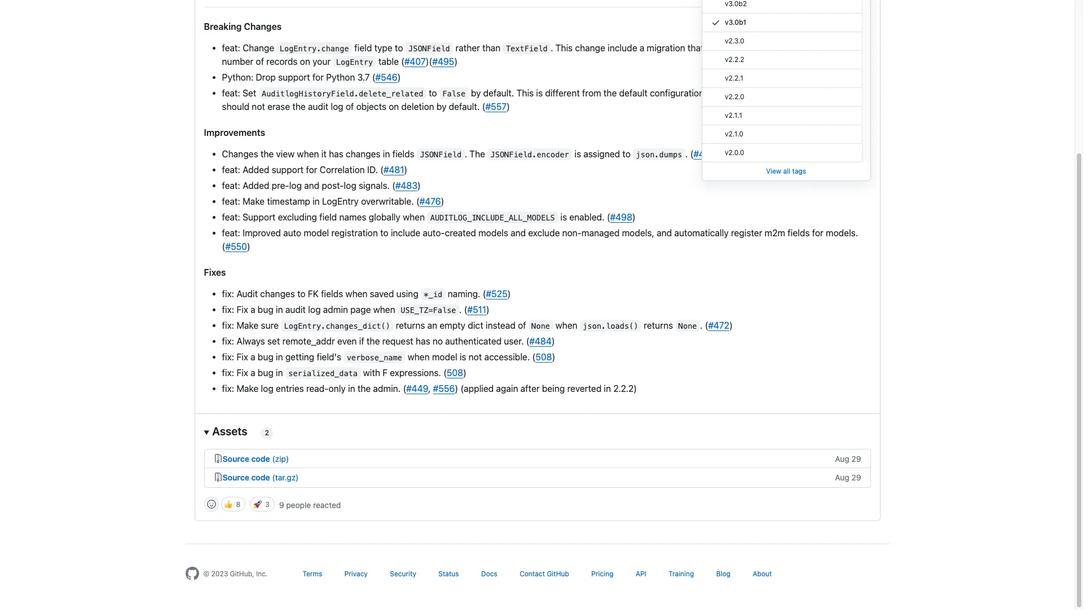 Task type: locate. For each thing, give the bounding box(es) containing it.
inc.
[[256, 570, 268, 578]]

1 vertical spatial not
[[469, 352, 482, 362]]

1 fix: from the top
[[222, 289, 234, 299]]

check image
[[711, 18, 720, 27]]

2
[[265, 429, 269, 437]]

not down authenticated
[[469, 352, 482, 362]]

none up #484 at the bottom of page
[[532, 321, 550, 330]]

1 bug from the top
[[258, 304, 274, 315]]

has left no
[[416, 336, 430, 346]]

added down improvements
[[243, 165, 269, 175]]

exclude
[[528, 228, 560, 238]]

jsonfield inside feat: change logentry.change field type to jsonfield rather than textfield
[[409, 44, 450, 53]]

the left 'view'
[[261, 149, 274, 159]]

code up source code (tar.gz)
[[251, 454, 270, 464]]

0 vertical spatial this
[[556, 43, 573, 53]]

register
[[731, 228, 763, 238]]

1 vertical spatial added
[[243, 180, 269, 190]]

2 vertical spatial make
[[237, 383, 259, 394]]

authenticated
[[445, 336, 502, 346]]

( inside , but we should not erase the audit log of objects on deletion by default. (
[[482, 101, 486, 111]]

#489 link
[[694, 149, 716, 159]]

1 horizontal spatial model
[[432, 352, 457, 362]]

to down "globally"
[[380, 228, 389, 238]]

log down auditloghistoryfield.delete_related on the left top
[[331, 101, 343, 111]]

1 vertical spatial fields
[[788, 228, 810, 238]]

footer
[[176, 544, 899, 609]]

this
[[556, 43, 573, 53], [517, 88, 534, 98]]

api
[[636, 570, 647, 578]]

. left #472
[[700, 320, 703, 330]]

#481
[[384, 165, 404, 175]]

0 vertical spatial 29
[[852, 454, 861, 464]]

the down the with
[[358, 383, 371, 394]]

1 vertical spatial support
[[272, 165, 304, 175]]

after
[[521, 383, 540, 394]]

when
[[297, 149, 319, 159], [403, 212, 425, 222], [346, 289, 368, 299], [373, 304, 395, 315], [556, 320, 578, 330], [408, 352, 430, 362]]

.
[[551, 43, 553, 53], [465, 149, 467, 159], [686, 149, 688, 159], [459, 304, 462, 315], [700, 320, 703, 330]]

0 horizontal spatial audit
[[285, 304, 306, 315]]

and inside changes the view when it has changes in fields jsonfield . the jsonfield.encoder is assigned to json.dumps . ( #489 ) feat: added support for correlation id. ( #481 ) feat: added pre-log and post-log signals. ( #483 ) feat: make timestamp in logentry overwritable. ( #476 ) feat: support excluding field names globally when auditlog_include_all_models is enabled. ( #498 )
[[304, 180, 320, 190]]

when up page
[[346, 289, 368, 299]]

when left json.loads()
[[556, 320, 578, 330]]

1 vertical spatial for
[[306, 165, 317, 175]]

none
[[532, 321, 550, 330], [679, 321, 697, 330]]

of up user.
[[518, 320, 526, 330]]

0 horizontal spatial returns
[[396, 320, 425, 330]]

1 horizontal spatial on
[[389, 101, 399, 111]]

to right assigned
[[623, 149, 631, 159]]

0 vertical spatial added
[[243, 165, 269, 175]]

0 vertical spatial jsonfield
[[409, 44, 450, 53]]

source up file zip icon
[[223, 454, 249, 464]]

1 horizontal spatial this
[[556, 43, 573, 53]]

(
[[401, 56, 405, 66], [372, 72, 376, 82], [482, 101, 486, 111], [691, 149, 694, 159], [380, 165, 384, 175], [392, 180, 396, 190], [416, 196, 420, 206], [607, 212, 610, 222], [222, 241, 225, 251], [483, 289, 486, 299], [464, 304, 468, 315], [705, 320, 709, 330], [526, 336, 530, 346], [532, 352, 536, 362], [444, 368, 447, 378], [403, 383, 406, 394]]

1 vertical spatial default.
[[449, 101, 480, 111]]

1 source from the top
[[223, 454, 249, 464]]

0 vertical spatial code
[[251, 454, 270, 464]]

support down records
[[278, 72, 310, 82]]

#557 link
[[486, 101, 507, 111]]

from
[[582, 88, 601, 98]]

names
[[339, 212, 367, 222]]

( inside feat: improved auto model registration to include auto-created models and exclude non-managed models, and automatically register m2m fields for models. (
[[222, 241, 225, 251]]

29 for (tar.gz)
[[852, 473, 861, 483]]

fields up the admin
[[321, 289, 343, 299]]

1 vertical spatial audit
[[285, 304, 306, 315]]

added left the pre-
[[243, 180, 269, 190]]

number
[[222, 56, 254, 66]]

has inside the fixes fix: audit changes to fk fields when saved using *_id naming. ( #525 ) fix: fix a bug in audit log admin page when use_tz=false . ( #511 ) fix: make sure logentry.changes_dict() returns an empty dict instead of none when json.loads() returns none . ( #472 ) fix: always set remote_addr even if the request has no authenticated user. ( #484 ) fix: fix a bug in getting field's verbose_name when model is not accessible. ( 508 ) fix: fix a bug in serialized_data with f expressions. ( 508 ) fix: make log entries read-only in the admin. ( #449 , #556 ) (applied again after being reverted in 2.2.2)
[[416, 336, 430, 346]]

it
[[322, 149, 327, 159]]

read-
[[306, 383, 329, 394]]

0 horizontal spatial ,
[[428, 383, 431, 394]]

aug 29 for source code (tar.gz)
[[835, 473, 861, 483]]

make up always
[[237, 320, 259, 330]]

0 vertical spatial logentry
[[336, 57, 373, 66]]

#550
[[225, 241, 247, 251]]

0 horizontal spatial model
[[304, 228, 329, 238]]

0 vertical spatial aug 29
[[835, 454, 861, 464]]

fields right 'm2m'
[[788, 228, 810, 238]]

0 vertical spatial changes
[[346, 149, 381, 159]]

changes right audit
[[260, 289, 295, 299]]

security
[[390, 570, 416, 578]]

2 horizontal spatial on
[[838, 43, 848, 53]]

. right textfield
[[551, 43, 553, 53]]

admin
[[323, 304, 348, 315]]

5 fix: from the top
[[222, 352, 234, 362]]

is inside the fixes fix: audit changes to fk fields when saved using *_id naming. ( #525 ) fix: fix a bug in audit log admin page when use_tz=false . ( #511 ) fix: make sure logentry.changes_dict() returns an empty dict instead of none when json.loads() returns none . ( #472 ) fix: always set remote_addr even if the request has no authenticated user. ( #484 ) fix: fix a bug in getting field's verbose_name when model is not accessible. ( 508 ) fix: fix a bug in serialized_data with f expressions. ( 508 ) fix: make log entries read-only in the admin. ( #449 , #556 ) (applied again after being reverted in 2.2.2)
[[460, 352, 466, 362]]

include right "change" on the right top
[[608, 43, 638, 53]]

2 vertical spatial fix
[[237, 368, 248, 378]]

automatically
[[675, 228, 729, 238]]

records
[[267, 56, 298, 66]]

to left fk on the top left
[[297, 289, 306, 299]]

, inside , but we should not erase the audit log of objects on deletion by default. (
[[831, 88, 834, 98]]

the right 'depending'
[[851, 43, 864, 53]]

1 vertical spatial 29
[[852, 473, 861, 483]]

reverted
[[567, 383, 602, 394]]

breaking changes
[[204, 21, 282, 31]]

changes up id.
[[346, 149, 381, 159]]

1 vertical spatial field
[[319, 212, 337, 222]]

5 feat: from the top
[[222, 196, 240, 206]]

1 vertical spatial aug 29
[[835, 473, 861, 483]]

only
[[329, 383, 346, 394]]

2 fix from the top
[[237, 352, 248, 362]]

6 feat: from the top
[[222, 212, 240, 222]]

0 vertical spatial 508 link
[[536, 352, 552, 362]]

for left the correlation
[[306, 165, 317, 175]]

1 vertical spatial has
[[416, 336, 430, 346]]

log left entries
[[261, 383, 274, 394]]

your
[[313, 56, 331, 66]]

audit inside the fixes fix: audit changes to fk fields when saved using *_id naming. ( #525 ) fix: fix a bug in audit log admin page when use_tz=false . ( #511 ) fix: make sure logentry.changes_dict() returns an empty dict instead of none when json.loads() returns none . ( #472 ) fix: always set remote_addr even if the request has no authenticated user. ( #484 ) fix: fix a bug in getting field's verbose_name when model is not accessible. ( 508 ) fix: fix a bug in serialized_data with f expressions. ( 508 ) fix: make log entries read-only in the admin. ( #449 , #556 ) (applied again after being reverted in 2.2.2)
[[285, 304, 306, 315]]

include inside . this change include a migration that may take time to run depending on the number of records on your
[[608, 43, 638, 53]]

model down no
[[432, 352, 457, 362]]

1 aug from the top
[[835, 454, 850, 464]]

the right erase
[[293, 101, 306, 111]]

on
[[838, 43, 848, 53], [300, 56, 310, 66], [389, 101, 399, 111]]

pricing
[[592, 570, 614, 578]]

0 horizontal spatial this
[[517, 88, 534, 98]]

0 horizontal spatial changes
[[260, 289, 295, 299]]

when left it
[[297, 149, 319, 159]]

508 link down #484 link
[[536, 352, 552, 362]]

1 returns from the left
[[396, 320, 425, 330]]

configuration
[[650, 88, 704, 98]]

0 horizontal spatial has
[[329, 149, 344, 159]]

remote_addr
[[282, 336, 335, 346]]

0 vertical spatial 508
[[536, 352, 552, 362]]

0 horizontal spatial default.
[[449, 101, 480, 111]]

#483 link
[[396, 180, 418, 190]]

v2.2.1 link
[[702, 69, 862, 88]]

field left names
[[319, 212, 337, 222]]

is down authenticated
[[460, 352, 466, 362]]

2 vertical spatial bug
[[258, 368, 274, 378]]

to left run
[[766, 43, 774, 53]]

post-
[[322, 180, 344, 190]]

to inside changes the view when it has changes in fields jsonfield . the jsonfield.encoder is assigned to json.dumps . ( #489 ) feat: added support for correlation id. ( #481 ) feat: added pre-log and post-log signals. ( #483 ) feat: make timestamp in logentry overwritable. ( #476 ) feat: support excluding field names globally when auditlog_include_all_models is enabled. ( #498 )
[[623, 149, 631, 159]]

make
[[243, 196, 265, 206], [237, 320, 259, 330], [237, 383, 259, 394]]

1 horizontal spatial include
[[608, 43, 638, 53]]

2 aug 29 from the top
[[835, 473, 861, 483]]

29 for (zip)
[[852, 454, 861, 464]]

#495 link
[[432, 56, 454, 66]]

of inside , but we should not erase the audit log of objects on deletion by default. (
[[346, 101, 354, 111]]

signals.
[[359, 180, 390, 190]]

of down auditloghistoryfield.delete_related on the left top
[[346, 101, 354, 111]]

in left the 2.2.2)
[[604, 383, 611, 394]]

audit down auditloghistoryfield.delete_related on the left top
[[308, 101, 329, 111]]

on down logentry.change
[[300, 56, 310, 66]]

0 vertical spatial fix
[[237, 304, 248, 315]]

2 horizontal spatial fields
[[788, 228, 810, 238]]

1 horizontal spatial and
[[511, 228, 526, 238]]

1 vertical spatial on
[[300, 56, 310, 66]]

and right models,
[[657, 228, 672, 238]]

correlation
[[320, 165, 365, 175]]

1 horizontal spatial has
[[416, 336, 430, 346]]

log inside , but we should not erase the audit log of objects on deletion by default. (
[[331, 101, 343, 111]]

1 horizontal spatial 508 link
[[536, 352, 552, 362]]

may
[[706, 43, 724, 53]]

1 none from the left
[[532, 321, 550, 330]]

0 horizontal spatial not
[[252, 101, 265, 111]]

0 horizontal spatial fields
[[321, 289, 343, 299]]

0 vertical spatial aug
[[835, 454, 850, 464]]

not inside , but we should not erase the audit log of objects on deletion by default. (
[[252, 101, 265, 111]]

#556
[[433, 383, 455, 394]]

#498
[[610, 212, 633, 222]]

the
[[470, 149, 485, 159]]

0 vertical spatial make
[[243, 196, 265, 206]]

to
[[395, 43, 403, 53], [766, 43, 774, 53], [429, 88, 437, 98], [623, 149, 631, 159], [380, 228, 389, 238], [297, 289, 306, 299]]

#489
[[694, 149, 716, 159]]

include down "globally"
[[391, 228, 421, 238]]

v2.2.1
[[725, 74, 743, 82]]

logentry inside logentry table ( #407 )( #495 )
[[336, 57, 373, 66]]

7 fix: from the top
[[222, 383, 234, 394]]

all
[[784, 167, 791, 176]]

of inside the fixes fix: audit changes to fk fields when saved using *_id naming. ( #525 ) fix: fix a bug in audit log admin page when use_tz=false . ( #511 ) fix: make sure logentry.changes_dict() returns an empty dict instead of none when json.loads() returns none . ( #472 ) fix: always set remote_addr even if the request has no authenticated user. ( #484 ) fix: fix a bug in getting field's verbose_name when model is not accessible. ( 508 ) fix: fix a bug in serialized_data with f expressions. ( 508 ) fix: make log entries read-only in the admin. ( #449 , #556 ) (applied again after being reverted in 2.2.2)
[[518, 320, 526, 330]]

bug
[[258, 304, 274, 315], [258, 352, 274, 362], [258, 368, 274, 378]]

changes inside changes the view when it has changes in fields jsonfield . the jsonfield.encoder is assigned to json.dumps . ( #489 ) feat: added support for correlation id. ( #481 ) feat: added pre-log and post-log signals. ( #483 ) feat: make timestamp in logentry overwritable. ( #476 ) feat: support excluding field names globally when auditlog_include_all_models is enabled. ( #498 )
[[222, 149, 258, 159]]

add or remove reactions element
[[204, 497, 219, 512]]

#476 link
[[420, 196, 441, 206]]

508
[[536, 352, 552, 362], [447, 368, 463, 378]]

2 vertical spatial fields
[[321, 289, 343, 299]]

github
[[547, 570, 569, 578]]

0 vertical spatial support
[[278, 72, 310, 82]]

improvements
[[204, 127, 265, 137]]

v2.2.2
[[725, 55, 744, 64]]

different
[[545, 88, 580, 98]]

2 aug from the top
[[835, 473, 850, 483]]

0 vertical spatial source
[[223, 454, 249, 464]]

audit up the "remote_addr"
[[285, 304, 306, 315]]

improved
[[243, 228, 281, 238]]

make up support at the top left of page
[[243, 196, 265, 206]]

2.2.2)
[[614, 383, 637, 394]]

#546
[[376, 72, 398, 82]]

source down file zip image
[[223, 473, 249, 483]]

0 horizontal spatial field
[[319, 212, 337, 222]]

2 vertical spatial on
[[389, 101, 399, 111]]

0 horizontal spatial and
[[304, 180, 320, 190]]

. left #489
[[686, 149, 688, 159]]

1 vertical spatial by
[[437, 101, 447, 111]]

fix
[[237, 304, 248, 315], [237, 352, 248, 362], [237, 368, 248, 378]]

1 horizontal spatial default.
[[483, 88, 514, 98]]

0 horizontal spatial 508
[[447, 368, 463, 378]]

and left post-
[[304, 180, 320, 190]]

1 horizontal spatial returns
[[644, 320, 673, 330]]

even
[[337, 336, 357, 346]]

changes up "change"
[[244, 21, 282, 31]]

, left '#556'
[[428, 383, 431, 394]]

0 horizontal spatial include
[[391, 228, 421, 238]]

© 2023 github, inc.
[[203, 570, 268, 578]]

1 vertical spatial jsonfield
[[420, 150, 462, 159]]

1 code from the top
[[251, 454, 270, 464]]

1 feat: from the top
[[222, 43, 240, 53]]

, left "but"
[[831, 88, 834, 98]]

0 vertical spatial bug
[[258, 304, 274, 315]]

default. inside , but we should not erase the audit log of objects on deletion by default. (
[[449, 101, 480, 111]]

jsonfield.encoder
[[491, 150, 569, 159]]

model right auto
[[304, 228, 329, 238]]

0 vertical spatial ,
[[831, 88, 834, 98]]

0 vertical spatial audit
[[308, 101, 329, 111]]

source for source code (tar.gz)
[[223, 473, 249, 483]]

not
[[252, 101, 265, 111], [469, 352, 482, 362]]

0 horizontal spatial by
[[437, 101, 447, 111]]

508 link up '#556' link
[[447, 368, 463, 378]]

log up timestamp
[[289, 180, 302, 190]]

1 vertical spatial fix
[[237, 352, 248, 362]]

0 vertical spatial model
[[304, 228, 329, 238]]

by down false
[[437, 101, 447, 111]]

2 source from the top
[[223, 473, 249, 483]]

and right models
[[511, 228, 526, 238]]

4 feat: from the top
[[222, 180, 240, 190]]

3.7
[[358, 72, 370, 82]]

source
[[223, 454, 249, 464], [223, 473, 249, 483]]

feat: inside feat: improved auto model registration to include auto-created models and exclude non-managed models, and automatically register m2m fields for models. (
[[222, 228, 240, 238]]

1 vertical spatial logentry
[[322, 196, 359, 206]]

0 vertical spatial include
[[608, 43, 638, 53]]

code for (zip)
[[251, 454, 270, 464]]

(applied
[[461, 383, 494, 394]]

1 aug 29 from the top
[[835, 454, 861, 464]]

privacy
[[345, 570, 368, 578]]

1 vertical spatial model
[[432, 352, 457, 362]]

fields up #481 link
[[393, 149, 415, 159]]

support
[[278, 72, 310, 82], [272, 165, 304, 175]]

1 horizontal spatial changes
[[346, 149, 381, 159]]

2 29 from the top
[[852, 473, 861, 483]]

logentry down post-
[[322, 196, 359, 206]]

508 down #484 link
[[536, 352, 552, 362]]

1 vertical spatial 508
[[447, 368, 463, 378]]

for inside changes the view when it has changes in fields jsonfield . the jsonfield.encoder is assigned to json.dumps . ( #489 ) feat: added support for correlation id. ( #481 ) feat: added pre-log and post-log signals. ( #483 ) feat: make timestamp in logentry overwritable. ( #476 ) feat: support excluding field names globally when auditlog_include_all_models is enabled. ( #498 )
[[306, 165, 317, 175]]

support down 'view'
[[272, 165, 304, 175]]

1 vertical spatial include
[[391, 228, 421, 238]]

2 vertical spatial for
[[813, 228, 824, 238]]

to inside . this change include a migration that may take time to run depending on the number of records on your
[[766, 43, 774, 53]]

for left models.
[[813, 228, 824, 238]]

none left #472
[[679, 321, 697, 330]]

timestamp
[[267, 196, 310, 206]]

audit
[[237, 289, 258, 299]]

returns up request
[[396, 320, 425, 330]]

returns right json.loads()
[[644, 320, 673, 330]]

field left type
[[355, 43, 372, 53]]

code down source code (zip)
[[251, 473, 270, 483]]

1 horizontal spatial audit
[[308, 101, 329, 111]]

#407 link
[[405, 56, 426, 66]]

2 bug from the top
[[258, 352, 274, 362]]

of down "change"
[[256, 56, 264, 66]]

for
[[313, 72, 324, 82], [306, 165, 317, 175], [813, 228, 824, 238]]

changes down improvements
[[222, 149, 258, 159]]

json.loads()
[[583, 321, 639, 330]]

log down fk on the top left
[[308, 304, 321, 315]]

#556 link
[[433, 383, 455, 394]]

2 code from the top
[[251, 473, 270, 483]]

training link
[[669, 570, 694, 578]]

v2.1.1
[[725, 111, 742, 120]]

contact github
[[520, 570, 569, 578]]

1 vertical spatial 508 link
[[447, 368, 463, 378]]

0 horizontal spatial on
[[300, 56, 310, 66]]

logentry.change
[[280, 44, 349, 53]]

0 vertical spatial has
[[329, 149, 344, 159]]

1 fix from the top
[[237, 304, 248, 315]]

support
[[243, 212, 276, 222]]

by right false
[[471, 88, 481, 98]]

7 feat: from the top
[[222, 228, 240, 238]]

0 vertical spatial not
[[252, 101, 265, 111]]

menu
[[702, 0, 871, 163]]

1 horizontal spatial not
[[469, 352, 482, 362]]

fields inside changes the view when it has changes in fields jsonfield . the jsonfield.encoder is assigned to json.dumps . ( #489 ) feat: added support for correlation id. ( #481 ) feat: added pre-log and post-log signals. ( #483 ) feat: make timestamp in logentry overwritable. ( #476 ) feat: support excluding field names globally when auditlog_include_all_models is enabled. ( #498 )
[[393, 149, 415, 159]]

0 horizontal spatial none
[[532, 321, 550, 330]]

0 vertical spatial for
[[313, 72, 324, 82]]

0 horizontal spatial 508 link
[[447, 368, 463, 378]]

1 vertical spatial changes
[[222, 149, 258, 159]]

jsonfield left the at left top
[[420, 150, 462, 159]]

python:
[[222, 72, 254, 82]]

2 fix: from the top
[[222, 304, 234, 315]]

audit inside , but we should not erase the audit log of objects on deletion by default. (
[[308, 101, 329, 111]]

erase
[[268, 101, 290, 111]]

1 vertical spatial source
[[223, 473, 249, 483]]

0 vertical spatial fields
[[393, 149, 415, 159]]

1 horizontal spatial fields
[[393, 149, 415, 159]]

2 returns from the left
[[644, 320, 673, 330]]

1 vertical spatial changes
[[260, 289, 295, 299]]

1 vertical spatial aug
[[835, 473, 850, 483]]

assigned
[[584, 149, 620, 159]]

9 people reacted
[[279, 500, 341, 510]]

default. up #557 )
[[483, 88, 514, 98]]

default. down false
[[449, 101, 480, 111]]

not down set at the top left of the page
[[252, 101, 265, 111]]

1 vertical spatial make
[[237, 320, 259, 330]]

instead
[[486, 320, 516, 330]]

1 vertical spatial ,
[[428, 383, 431, 394]]

jsonfield up )(
[[409, 44, 450, 53]]

enabled.
[[570, 212, 605, 222]]

support inside changes the view when it has changes in fields jsonfield . the jsonfield.encoder is assigned to json.dumps . ( #489 ) feat: added support for correlation id. ( #481 ) feat: added pre-log and post-log signals. ( #483 ) feat: make timestamp in logentry overwritable. ( #476 ) feat: support excluding field names globally when auditlog_include_all_models is enabled. ( #498 )
[[272, 165, 304, 175]]

logentry
[[336, 57, 373, 66], [322, 196, 359, 206]]

#557 )
[[486, 101, 510, 111]]

for down your
[[313, 72, 324, 82]]

508 up '#556' link
[[447, 368, 463, 378]]

logentry up 3.7
[[336, 57, 373, 66]]

0 vertical spatial by
[[471, 88, 481, 98]]

1 29 from the top
[[852, 454, 861, 464]]

1 horizontal spatial none
[[679, 321, 697, 330]]

make left entries
[[237, 383, 259, 394]]

on right objects
[[389, 101, 399, 111]]

fields inside feat: improved auto model registration to include auto-created models and exclude non-managed models, and automatically register m2m fields for models. (
[[788, 228, 810, 238]]

1 horizontal spatial field
[[355, 43, 372, 53]]

on right 'depending'
[[838, 43, 848, 53]]

include
[[608, 43, 638, 53], [391, 228, 421, 238]]

field
[[355, 43, 372, 53], [319, 212, 337, 222]]

has right it
[[329, 149, 344, 159]]



Task type: vqa. For each thing, say whether or not it's contained in the screenshot.
sc 9kayk9 0 image in Suggestions list box
no



Task type: describe. For each thing, give the bounding box(es) containing it.
models,
[[622, 228, 655, 238]]

view
[[276, 149, 295, 159]]

feat: improved auto model registration to include auto-created models and exclude non-managed models, and automatically register m2m fields for models. (
[[222, 228, 859, 251]]

breaking
[[204, 21, 242, 31]]

globally
[[369, 212, 401, 222]]

reacted
[[313, 500, 341, 510]]

is up non-
[[561, 212, 567, 222]]

)(
[[426, 56, 432, 66]]

that
[[688, 43, 704, 53]]

non-
[[562, 228, 582, 238]]

to up logentry table ( #407 )( #495 )
[[395, 43, 403, 53]]

menu containing v3.0b1
[[702, 0, 871, 163]]

for inside feat: improved auto model registration to include auto-created models and exclude non-managed models, and automatically register m2m fields for models. (
[[813, 228, 824, 238]]

1 horizontal spatial by
[[471, 88, 481, 98]]

©
[[203, 570, 210, 578]]

#481 link
[[384, 165, 404, 175]]

terms
[[303, 570, 322, 578]]

change
[[243, 43, 274, 53]]

file zip image
[[214, 473, 223, 482]]

contact github link
[[520, 570, 569, 578]]

this inside . this change include a migration that may take time to run depending on the number of records on your
[[556, 43, 573, 53]]

to inside the fixes fix: audit changes to fk fields when saved using *_id naming. ( #525 ) fix: fix a bug in audit log admin page when use_tz=false . ( #511 ) fix: make sure logentry.changes_dict() returns an empty dict instead of none when json.loads() returns none . ( #472 ) fix: always set remote_addr even if the request has no authenticated user. ( #484 ) fix: fix a bug in getting field's verbose_name when model is not accessible. ( 508 ) fix: fix a bug in serialized_data with f expressions. ( 508 ) fix: make log entries read-only in the admin. ( #449 , #556 ) (applied again after being reverted in 2.2.2)
[[297, 289, 306, 299]]

is left 'different'
[[536, 88, 543, 98]]

0 vertical spatial field
[[355, 43, 372, 53]]

empty
[[440, 320, 466, 330]]

serialized_data
[[289, 369, 358, 378]]

jsonfield inside changes the view when it has changes in fields jsonfield . the jsonfield.encoder is assigned to json.dumps . ( #489 ) feat: added support for correlation id. ( #481 ) feat: added pre-log and post-log signals. ( #483 ) feat: make timestamp in logentry overwritable. ( #476 ) feat: support excluding field names globally when auditlog_include_all_models is enabled. ( #498 )
[[420, 150, 462, 159]]

in up sure
[[276, 304, 283, 315]]

the inside , but we should not erase the audit log of objects on deletion by default. (
[[293, 101, 306, 111]]

by inside , but we should not erase the audit log of objects on deletion by default. (
[[437, 101, 447, 111]]

always
[[237, 336, 265, 346]]

in up #481 link
[[383, 149, 390, 159]]

8
[[236, 500, 241, 509]]

again
[[496, 383, 518, 394]]

feat: change logentry.change field type to jsonfield rather than textfield
[[222, 43, 548, 53]]

api link
[[636, 570, 647, 578]]

fixes
[[204, 267, 226, 277]]

take
[[726, 43, 743, 53]]

include inside feat: improved auto model registration to include auto-created models and exclude non-managed models, and automatically register m2m fields for models. (
[[391, 228, 421, 238]]

3 feat: from the top
[[222, 165, 240, 175]]

the right if
[[367, 336, 380, 346]]

is left assigned
[[575, 149, 581, 159]]

v3.0b1
[[725, 18, 746, 27]]

has inside changes the view when it has changes in fields jsonfield . the jsonfield.encoder is assigned to json.dumps . ( #489 ) feat: added support for correlation id. ( #481 ) feat: added pre-log and post-log signals. ( #483 ) feat: make timestamp in logentry overwritable. ( #476 ) feat: support excluding field names globally when auditlog_include_all_models is enabled. ( #498 )
[[329, 149, 344, 159]]

#449
[[406, 383, 428, 394]]

#525
[[486, 289, 508, 299]]

2 added from the top
[[243, 180, 269, 190]]

changes inside changes the view when it has changes in fields jsonfield . the jsonfield.encoder is assigned to json.dumps . ( #489 ) feat: added support for correlation id. ( #481 ) feat: added pre-log and post-log signals. ( #483 ) feat: make timestamp in logentry overwritable. ( #476 ) feat: support excluding field names globally when auditlog_include_all_models is enabled. ( #498 )
[[346, 149, 381, 159]]

1 added from the top
[[243, 165, 269, 175]]

, inside the fixes fix: audit changes to fk fields when saved using *_id naming. ( #525 ) fix: fix a bug in audit log admin page when use_tz=false . ( #511 ) fix: make sure logentry.changes_dict() returns an empty dict instead of none when json.loads() returns none . ( #472 ) fix: always set remote_addr even if the request has no authenticated user. ( #484 ) fix: fix a bug in getting field's verbose_name when model is not accessible. ( 508 ) fix: fix a bug in serialized_data with f expressions. ( 508 ) fix: make log entries read-only in the admin. ( #449 , #556 ) (applied again after being reverted in 2.2.2)
[[428, 383, 431, 394]]

3 fix: from the top
[[222, 320, 234, 330]]

2 feat: from the top
[[222, 88, 240, 98]]

aug for (zip)
[[835, 454, 850, 464]]

when down #476 link
[[403, 212, 425, 222]]

a inside . this change include a migration that may take time to run depending on the number of records on your
[[640, 43, 645, 53]]

source for source code (zip)
[[223, 454, 249, 464]]

v2.3.0 link
[[702, 32, 862, 51]]

overwritable.
[[361, 196, 414, 206]]

not inside the fixes fix: audit changes to fk fields when saved using *_id naming. ( #525 ) fix: fix a bug in audit log admin page when use_tz=false . ( #511 ) fix: make sure logentry.changes_dict() returns an empty dict instead of none when json.loads() returns none . ( #472 ) fix: always set remote_addr even if the request has no authenticated user. ( #484 ) fix: fix a bug in getting field's verbose_name when model is not accessible. ( 508 ) fix: fix a bug in serialized_data with f expressions. ( 508 ) fix: make log entries read-only in the admin. ( #449 , #556 ) (applied again after being reverted in 2.2.2)
[[469, 352, 482, 362]]

auto-
[[423, 228, 445, 238]]

sure
[[261, 320, 279, 330]]

4 fix: from the top
[[222, 336, 234, 346]]

table
[[379, 56, 399, 66]]

changes inside the fixes fix: audit changes to fk fields when saved using *_id naming. ( #525 ) fix: fix a bug in audit log admin page when use_tz=false . ( #511 ) fix: make sure logentry.changes_dict() returns an empty dict instead of none when json.loads() returns none . ( #472 ) fix: always set remote_addr even if the request has no authenticated user. ( #484 ) fix: fix a bug in getting field's verbose_name when model is not accessible. ( 508 ) fix: fix a bug in serialized_data with f expressions. ( 508 ) fix: make log entries read-only in the admin. ( #449 , #556 ) (applied again after being reverted in 2.2.2)
[[260, 289, 295, 299]]

6 fix: from the top
[[222, 368, 234, 378]]

set
[[243, 88, 256, 98]]

blog link
[[717, 570, 731, 578]]

type
[[375, 43, 393, 53]]

to inside feat: improved auto model registration to include auto-created models and exclude non-managed models, and automatically register m2m fields for models. (
[[380, 228, 389, 238]]

v3.0b1 link
[[702, 14, 862, 32]]

terms link
[[303, 570, 322, 578]]

👍 8
[[224, 499, 241, 510]]

expressions.
[[390, 368, 441, 378]]

log down the correlation
[[344, 180, 357, 190]]

#484 link
[[530, 336, 552, 346]]

aug for (tar.gz)
[[835, 473, 850, 483]]

1 horizontal spatial 508
[[536, 352, 552, 362]]

3 fix from the top
[[237, 368, 248, 378]]

#511
[[468, 304, 486, 315]]

model inside feat: improved auto model registration to include auto-created models and exclude non-managed models, and automatically register m2m fields for models. (
[[304, 228, 329, 238]]

id.
[[367, 165, 378, 175]]

2 none from the left
[[679, 321, 697, 330]]

being
[[542, 383, 565, 394]]

run
[[776, 43, 790, 53]]

the inside . this change include a migration that may take time to run depending on the number of records on your
[[851, 43, 864, 53]]

in up the "excluding"
[[313, 196, 320, 206]]

f
[[383, 368, 388, 378]]

page
[[351, 304, 371, 315]]

in down set
[[276, 352, 283, 362]]

0 vertical spatial on
[[838, 43, 848, 53]]

entries
[[276, 383, 304, 394]]

footer containing © 2023 github, inc.
[[176, 544, 899, 609]]

logentry inside changes the view when it has changes in fields jsonfield . the jsonfield.encoder is assigned to json.dumps . ( #489 ) feat: added support for correlation id. ( #481 ) feat: added pre-log and post-log signals. ( #483 ) feat: make timestamp in logentry overwritable. ( #476 ) feat: support excluding field names globally when auditlog_include_all_models is enabled. ( #498 )
[[322, 196, 359, 206]]

code for (tar.gz)
[[251, 473, 270, 483]]

getting
[[285, 352, 314, 362]]

v2.2.0 link
[[702, 88, 862, 107]]

view all tags link
[[766, 167, 807, 176]]

fields inside the fixes fix: audit changes to fk fields when saved using *_id naming. ( #525 ) fix: fix a bug in audit log admin page when use_tz=false . ( #511 ) fix: make sure logentry.changes_dict() returns an empty dict instead of none when json.loads() returns none . ( #472 ) fix: always set remote_addr even if the request has no authenticated user. ( #484 ) fix: fix a bug in getting field's verbose_name when model is not accessible. ( 508 ) fix: fix a bug in serialized_data with f expressions. ( 508 ) fix: make log entries read-only in the admin. ( #449 , #556 ) (applied again after being reverted in 2.2.2)
[[321, 289, 343, 299]]

(zip)
[[272, 454, 289, 464]]

logentry.changes_dict()
[[284, 321, 390, 330]]

source code (zip)
[[223, 454, 289, 464]]

of inside . this change include a migration that may take time to run depending on the number of records on your
[[256, 56, 264, 66]]

homepage image
[[185, 567, 199, 580]]

view all tags
[[766, 167, 807, 176]]

508 link for with f expressions. (
[[447, 368, 463, 378]]

pre-
[[272, 180, 289, 190]]

file zip image
[[214, 454, 223, 463]]

2023
[[211, 570, 228, 578]]

v2.1.0
[[725, 130, 743, 138]]

👍
[[224, 499, 233, 510]]

#472
[[709, 320, 730, 330]]

*_id
[[424, 290, 443, 299]]

. left the at left top
[[465, 149, 467, 159]]

excluding
[[278, 212, 317, 222]]

objects
[[356, 101, 387, 111]]

user.
[[504, 336, 524, 346]]

. inside . this change include a migration that may take time to run depending on the number of records on your
[[551, 43, 553, 53]]

2 horizontal spatial and
[[657, 228, 672, 238]]

of left v2.2.0
[[707, 88, 715, 98]]

#472 link
[[709, 320, 730, 330]]

when down saved
[[373, 304, 395, 315]]

saved
[[370, 289, 394, 299]]

#557
[[486, 101, 507, 111]]

blog
[[717, 570, 731, 578]]

the inside changes the view when it has changes in fields jsonfield . the jsonfield.encoder is assigned to json.dumps . ( #489 ) feat: added support for correlation id. ( #481 ) feat: added pre-log and post-log signals. ( #483 ) feat: make timestamp in logentry overwritable. ( #476 ) feat: support excluding field names globally when auditlog_include_all_models is enabled. ( #498 )
[[261, 149, 274, 159]]

aug 29 for source code (zip)
[[835, 454, 861, 464]]

deletion
[[402, 101, 434, 111]]

dict
[[468, 320, 484, 330]]

0 vertical spatial changes
[[244, 21, 282, 31]]

textfield
[[506, 44, 548, 53]]

3 bug from the top
[[258, 368, 274, 378]]

. down 'naming.'
[[459, 304, 462, 315]]

the right from
[[604, 88, 617, 98]]

field inside changes the view when it has changes in fields jsonfield . the jsonfield.encoder is assigned to json.dumps . ( #489 ) feat: added support for correlation id. ( #481 ) feat: added pre-log and post-log signals. ( #483 ) feat: make timestamp in logentry overwritable. ( #476 ) feat: support excluding field names globally when auditlog_include_all_models is enabled. ( #498 )
[[319, 212, 337, 222]]

1 vertical spatial this
[[517, 88, 534, 98]]

in right only
[[348, 383, 355, 394]]

v2.2.2 link
[[702, 51, 862, 69]]

model inside the fixes fix: audit changes to fk fields when saved using *_id naming. ( #525 ) fix: fix a bug in audit log admin page when use_tz=false . ( #511 ) fix: make sure logentry.changes_dict() returns an empty dict instead of none when json.loads() returns none . ( #472 ) fix: always set remote_addr even if the request has no authenticated user. ( #484 ) fix: fix a bug in getting field's verbose_name when model is not accessible. ( 508 ) fix: fix a bug in serialized_data with f expressions. ( 508 ) fix: make log entries read-only in the admin. ( #449 , #556 ) (applied again after being reverted in 2.2.2)
[[432, 352, 457, 362]]

field's
[[317, 352, 341, 362]]

on inside , but we should not erase the audit log of objects on deletion by default. (
[[389, 101, 399, 111]]

about
[[753, 570, 772, 578]]

508 link for when model is not accessible. (
[[536, 352, 552, 362]]

models
[[479, 228, 508, 238]]

migration
[[647, 43, 686, 53]]

make inside changes the view when it has changes in fields jsonfield . the jsonfield.encoder is assigned to json.dumps . ( #489 ) feat: added support for correlation id. ( #481 ) feat: added pre-log and post-log signals. ( #483 ) feat: make timestamp in logentry overwritable. ( #476 ) feat: support excluding field names globally when auditlog_include_all_models is enabled. ( #498 )
[[243, 196, 265, 206]]

security link
[[390, 570, 416, 578]]

django's
[[717, 88, 753, 98]]

in up entries
[[276, 368, 283, 378]]

v2.1.1 link
[[702, 107, 862, 125]]

0 vertical spatial default.
[[483, 88, 514, 98]]

when up expressions.
[[408, 352, 430, 362]]

add or remove reactions image
[[207, 500, 216, 509]]

depending
[[792, 43, 836, 53]]

people
[[286, 500, 311, 510]]

to up "deletion"
[[429, 88, 437, 98]]



